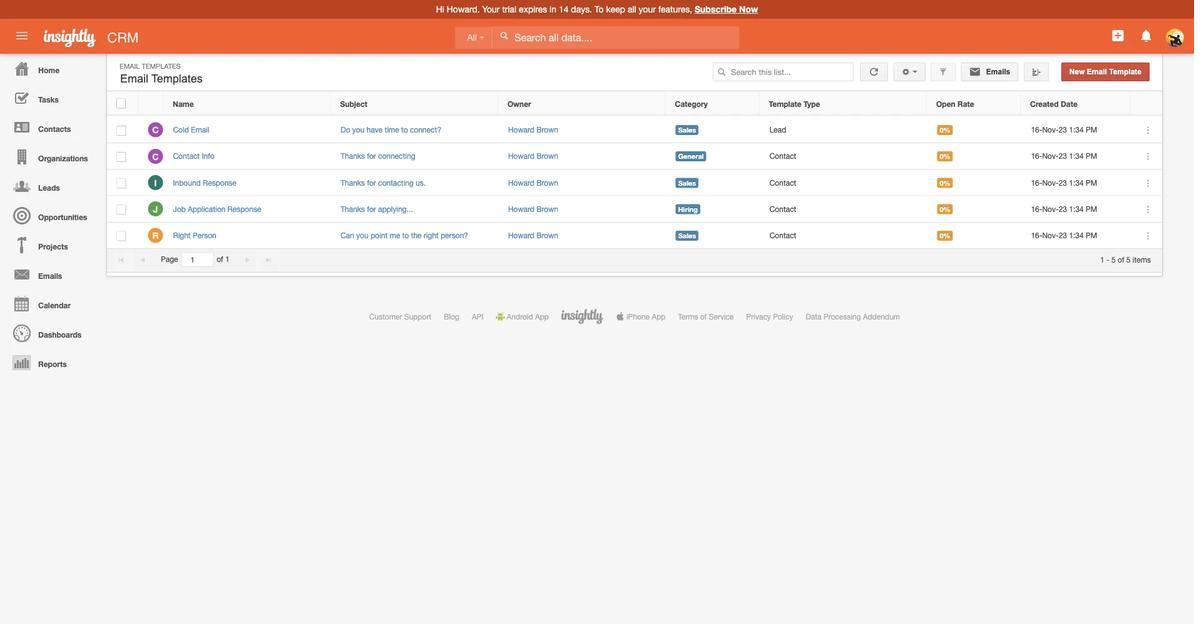 Task type: locate. For each thing, give the bounding box(es) containing it.
of right -
[[1118, 255, 1124, 264]]

0 horizontal spatial emails link
[[3, 260, 100, 289]]

howard inside j row
[[508, 205, 534, 213]]

5 16-nov-23 1:34 pm cell from the top
[[1021, 223, 1131, 249]]

addendum
[[863, 312, 900, 321]]

sales cell down general
[[666, 170, 760, 196]]

thanks
[[341, 152, 365, 161], [341, 178, 365, 187], [341, 205, 365, 213]]

row
[[107, 92, 1162, 115]]

0 vertical spatial to
[[401, 125, 408, 134]]

sales up hiring
[[678, 179, 696, 187]]

4 1:34 from the top
[[1069, 205, 1084, 213]]

0% cell for us.
[[928, 170, 1021, 196]]

sales down hiring
[[678, 232, 696, 240]]

2 vertical spatial sales
[[678, 232, 696, 240]]

emails link up rate
[[961, 63, 1019, 81]]

1 0% from the top
[[940, 126, 950, 134]]

2 1:34 from the top
[[1069, 152, 1084, 161]]

nov- inside i row
[[1042, 178, 1059, 187]]

0 vertical spatial for
[[367, 152, 376, 161]]

r
[[152, 231, 159, 241]]

thanks down do
[[341, 152, 365, 161]]

thanks inside i row
[[341, 178, 365, 187]]

template down notifications 'icon' at top
[[1109, 68, 1142, 76]]

1:34 inside r row
[[1069, 231, 1084, 240]]

0 vertical spatial thanks
[[341, 152, 365, 161]]

1 howard from the top
[[508, 125, 534, 134]]

16-nov-23 1:34 pm cell
[[1021, 117, 1131, 143], [1021, 143, 1131, 170], [1021, 170, 1131, 196], [1021, 196, 1131, 223], [1021, 223, 1131, 249]]

Search all data.... text field
[[493, 26, 739, 49]]

howard brown link inside i row
[[508, 178, 558, 187]]

4 contact cell from the top
[[760, 223, 928, 249]]

3 howard from the top
[[508, 178, 534, 187]]

to right me
[[402, 231, 409, 240]]

type
[[804, 99, 820, 108]]

you
[[352, 125, 365, 134], [356, 231, 369, 240]]

contact inside r row
[[770, 231, 796, 240]]

you right can
[[356, 231, 369, 240]]

0 vertical spatial c
[[152, 125, 159, 135]]

4 0% from the top
[[940, 205, 950, 213]]

sales cell
[[666, 117, 760, 143], [666, 170, 760, 196], [666, 223, 760, 249]]

2 vertical spatial for
[[367, 205, 376, 213]]

1 0% cell from the top
[[928, 117, 1021, 143]]

you inside "c" row
[[352, 125, 365, 134]]

1 vertical spatial c link
[[148, 149, 163, 164]]

email
[[120, 62, 140, 70], [1087, 68, 1107, 76], [120, 72, 148, 85], [191, 125, 209, 134]]

1 horizontal spatial template
[[1109, 68, 1142, 76]]

5 right -
[[1112, 255, 1116, 264]]

1:34 inside j row
[[1069, 205, 1084, 213]]

sales inside "c" row
[[678, 126, 696, 134]]

thanks up can
[[341, 205, 365, 213]]

4 howard from the top
[[508, 205, 534, 213]]

3 0% cell from the top
[[928, 170, 1021, 196]]

2 c from the top
[[152, 151, 159, 162]]

thanks for applying...
[[341, 205, 413, 213]]

0 vertical spatial you
[[352, 125, 365, 134]]

16-
[[1031, 125, 1042, 134], [1031, 152, 1042, 161], [1031, 178, 1042, 187], [1031, 205, 1042, 213], [1031, 231, 1042, 240]]

sales cell down category on the right top of page
[[666, 117, 760, 143]]

contact inside i row
[[770, 178, 796, 187]]

1 howard brown link from the top
[[508, 125, 558, 134]]

5 brown from the top
[[537, 231, 558, 240]]

c link up i link
[[148, 149, 163, 164]]

android app link
[[496, 312, 549, 321]]

terms
[[678, 312, 698, 321]]

sales down category on the right top of page
[[678, 126, 696, 134]]

5 16- from the top
[[1031, 231, 1042, 240]]

for left connecting
[[367, 152, 376, 161]]

1 thanks from the top
[[341, 152, 365, 161]]

pm inside i row
[[1086, 178, 1097, 187]]

c row
[[107, 117, 1162, 143], [107, 143, 1162, 170]]

2 vertical spatial sales cell
[[666, 223, 760, 249]]

pm inside r row
[[1086, 231, 1097, 240]]

nov- inside r row
[[1042, 231, 1059, 240]]

data processing addendum
[[806, 312, 900, 321]]

navigation
[[0, 54, 100, 377]]

16- for time
[[1031, 125, 1042, 134]]

howard inside r row
[[508, 231, 534, 240]]

2 howard brown link from the top
[[508, 152, 558, 161]]

3 1:34 from the top
[[1069, 178, 1084, 187]]

16-nov-23 1:34 pm for me
[[1031, 231, 1097, 240]]

2 sales from the top
[[678, 179, 696, 187]]

brown inside i row
[[537, 178, 558, 187]]

app right iphone in the right of the page
[[652, 312, 666, 321]]

row group containing c
[[107, 117, 1162, 249]]

1 nov- from the top
[[1042, 125, 1059, 134]]

hi
[[436, 4, 444, 14]]

2 howard from the top
[[508, 152, 534, 161]]

howard brown link for time
[[508, 125, 558, 134]]

1 app from the left
[[535, 312, 549, 321]]

3 howard brown link from the top
[[508, 178, 558, 187]]

3 sales from the top
[[678, 232, 696, 240]]

0 vertical spatial emails
[[984, 68, 1010, 76]]

1 vertical spatial thanks
[[341, 178, 365, 187]]

to right time
[[401, 125, 408, 134]]

c link left cold
[[148, 122, 163, 137]]

2 for from the top
[[367, 178, 376, 187]]

1 vertical spatial response
[[228, 205, 261, 213]]

1 vertical spatial template
[[769, 99, 802, 108]]

1 horizontal spatial emails link
[[961, 63, 1019, 81]]

23 for me
[[1059, 231, 1067, 240]]

1 howard brown from the top
[[508, 125, 558, 134]]

2 23 from the top
[[1059, 152, 1067, 161]]

1 brown from the top
[[537, 125, 558, 134]]

4 23 from the top
[[1059, 205, 1067, 213]]

1 c row from the top
[[107, 117, 1162, 143]]

brown
[[537, 125, 558, 134], [537, 152, 558, 161], [537, 178, 558, 187], [537, 205, 558, 213], [537, 231, 558, 240]]

3 16-nov-23 1:34 pm cell from the top
[[1021, 170, 1131, 196]]

2 nov- from the top
[[1042, 152, 1059, 161]]

now
[[739, 4, 758, 14]]

16-nov-23 1:34 pm cell for us.
[[1021, 170, 1131, 196]]

dashboards
[[38, 330, 81, 339]]

howard for thanks for connecting
[[508, 152, 534, 161]]

subject
[[340, 99, 367, 108]]

contact for i
[[770, 178, 796, 187]]

for
[[367, 152, 376, 161], [367, 178, 376, 187], [367, 205, 376, 213]]

16-nov-23 1:34 pm inside i row
[[1031, 178, 1097, 187]]

16-nov-23 1:34 pm cell for time
[[1021, 117, 1131, 143]]

thanks for c
[[341, 152, 365, 161]]

0% inside r row
[[940, 232, 950, 240]]

howard for do you have time to connect?
[[508, 125, 534, 134]]

2 16- from the top
[[1031, 152, 1042, 161]]

you right do
[[352, 125, 365, 134]]

for inside j row
[[367, 205, 376, 213]]

None checkbox
[[117, 152, 126, 162], [117, 231, 126, 241], [117, 152, 126, 162], [117, 231, 126, 241]]

3 16-nov-23 1:34 pm from the top
[[1031, 178, 1097, 187]]

contact info
[[173, 152, 214, 161]]

howard brown for me
[[508, 231, 558, 240]]

1 1:34 from the top
[[1069, 125, 1084, 134]]

16- inside i row
[[1031, 178, 1042, 187]]

23 inside i row
[[1059, 178, 1067, 187]]

pm
[[1086, 125, 1097, 134], [1086, 152, 1097, 161], [1086, 178, 1097, 187], [1086, 205, 1097, 213], [1086, 231, 1097, 240]]

template left type
[[769, 99, 802, 108]]

c up i link
[[152, 151, 159, 162]]

None checkbox
[[116, 99, 126, 109], [117, 126, 126, 136], [117, 179, 126, 189], [117, 205, 126, 215], [116, 99, 126, 109], [117, 126, 126, 136], [117, 179, 126, 189], [117, 205, 126, 215]]

thanks for contacting us.
[[341, 178, 426, 187]]

1 horizontal spatial 1
[[1100, 255, 1104, 264]]

1 vertical spatial sales cell
[[666, 170, 760, 196]]

howard for thanks for applying...
[[508, 205, 534, 213]]

3 howard brown from the top
[[508, 178, 558, 187]]

days.
[[571, 4, 592, 14]]

pm inside j row
[[1086, 205, 1097, 213]]

4 brown from the top
[[537, 205, 558, 213]]

service
[[709, 312, 734, 321]]

thanks inside "c" row
[[341, 152, 365, 161]]

you inside r row
[[356, 231, 369, 240]]

brown inside j row
[[537, 205, 558, 213]]

i link
[[148, 175, 163, 190]]

1 vertical spatial templates
[[151, 72, 203, 85]]

3 nov- from the top
[[1042, 178, 1059, 187]]

5 0% from the top
[[940, 232, 950, 240]]

1 left -
[[1100, 255, 1104, 264]]

sales inside i row
[[678, 179, 696, 187]]

4 howard brown link from the top
[[508, 205, 558, 213]]

1 vertical spatial sales
[[678, 179, 696, 187]]

category
[[675, 99, 708, 108]]

thanks inside j row
[[341, 205, 365, 213]]

3 16- from the top
[[1031, 178, 1042, 187]]

4 nov- from the top
[[1042, 205, 1059, 213]]

1 horizontal spatial app
[[652, 312, 666, 321]]

23 inside r row
[[1059, 231, 1067, 240]]

0% inside i row
[[940, 179, 950, 187]]

2 thanks from the top
[[341, 178, 365, 187]]

howard brown inside r row
[[508, 231, 558, 240]]

4 howard brown from the top
[[508, 205, 558, 213]]

1 vertical spatial you
[[356, 231, 369, 240]]

job
[[173, 205, 186, 213]]

0 vertical spatial sales
[[678, 126, 696, 134]]

name
[[173, 99, 194, 108]]

features,
[[658, 4, 692, 14]]

1:34 for me
[[1069, 231, 1084, 240]]

open rate
[[936, 99, 974, 108]]

2 sales cell from the top
[[666, 170, 760, 196]]

emails left show sidebar icon
[[984, 68, 1010, 76]]

1:34 for time
[[1069, 125, 1084, 134]]

blog
[[444, 312, 459, 321]]

brown for us.
[[537, 178, 558, 187]]

1 23 from the top
[[1059, 125, 1067, 134]]

4 pm from the top
[[1086, 205, 1097, 213]]

for inside i row
[[367, 178, 376, 187]]

0 vertical spatial emails link
[[961, 63, 1019, 81]]

contact cell for j
[[760, 196, 928, 223]]

c row up j row
[[107, 143, 1162, 170]]

howard brown link inside r row
[[508, 231, 558, 240]]

app for iphone app
[[652, 312, 666, 321]]

3 thanks from the top
[[341, 205, 365, 213]]

1 field
[[182, 253, 213, 266]]

to for r
[[402, 231, 409, 240]]

0 horizontal spatial 5
[[1112, 255, 1116, 264]]

sales cell for i
[[666, 170, 760, 196]]

can you point me to the right person?
[[341, 231, 468, 240]]

0%
[[940, 126, 950, 134], [940, 153, 950, 161], [940, 179, 950, 187], [940, 205, 950, 213], [940, 232, 950, 240]]

howard brown for time
[[508, 125, 558, 134]]

nov- for me
[[1042, 231, 1059, 240]]

howard for can you point me to the right person?
[[508, 231, 534, 240]]

row group
[[107, 117, 1162, 249]]

1:34
[[1069, 125, 1084, 134], [1069, 152, 1084, 161], [1069, 178, 1084, 187], [1069, 205, 1084, 213], [1069, 231, 1084, 240]]

owner
[[508, 99, 531, 108]]

have
[[367, 125, 383, 134]]

howard brown link inside j row
[[508, 205, 558, 213]]

0 horizontal spatial app
[[535, 312, 549, 321]]

4 16-nov-23 1:34 pm from the top
[[1031, 205, 1097, 213]]

all
[[467, 33, 477, 42]]

2 vertical spatial thanks
[[341, 205, 365, 213]]

emails link down projects
[[3, 260, 100, 289]]

pm for time
[[1086, 125, 1097, 134]]

1
[[225, 255, 229, 264], [1100, 255, 1104, 264]]

0% cell
[[928, 117, 1021, 143], [928, 143, 1021, 170], [928, 170, 1021, 196], [928, 196, 1021, 223], [928, 223, 1021, 249]]

emails link
[[961, 63, 1019, 81], [3, 260, 100, 289]]

23
[[1059, 125, 1067, 134], [1059, 152, 1067, 161], [1059, 178, 1067, 187], [1059, 205, 1067, 213], [1059, 231, 1067, 240]]

3 for from the top
[[367, 205, 376, 213]]

emails
[[984, 68, 1010, 76], [38, 272, 62, 280]]

2 0% from the top
[[940, 153, 950, 161]]

1 right 1 field
[[225, 255, 229, 264]]

3 pm from the top
[[1086, 178, 1097, 187]]

organizations link
[[3, 142, 100, 171]]

sales for i
[[678, 179, 696, 187]]

0 vertical spatial template
[[1109, 68, 1142, 76]]

3 23 from the top
[[1059, 178, 1067, 187]]

1 vertical spatial to
[[402, 231, 409, 240]]

contact for j
[[770, 205, 796, 213]]

1 16- from the top
[[1031, 125, 1042, 134]]

job application response
[[173, 205, 261, 213]]

c row up i row
[[107, 117, 1162, 143]]

howard brown inside i row
[[508, 178, 558, 187]]

dashboards link
[[3, 319, 100, 348]]

navigation containing home
[[0, 54, 100, 377]]

contact inside j row
[[770, 205, 796, 213]]

0 vertical spatial sales cell
[[666, 117, 760, 143]]

you for c
[[352, 125, 365, 134]]

1:34 inside i row
[[1069, 178, 1084, 187]]

4 0% cell from the top
[[928, 196, 1021, 223]]

5 0% cell from the top
[[928, 223, 1021, 249]]

of right terms
[[700, 312, 707, 321]]

row containing name
[[107, 92, 1162, 115]]

general
[[678, 153, 704, 161]]

2 contact cell from the top
[[760, 170, 928, 196]]

3 sales cell from the top
[[666, 223, 760, 249]]

howard inside i row
[[508, 178, 534, 187]]

nov- inside j row
[[1042, 205, 1059, 213]]

1 16-nov-23 1:34 pm from the top
[[1031, 125, 1097, 134]]

1 pm from the top
[[1086, 125, 1097, 134]]

3 contact cell from the top
[[760, 196, 928, 223]]

3 0% from the top
[[940, 179, 950, 187]]

sales cell down hiring
[[666, 223, 760, 249]]

3 brown from the top
[[537, 178, 558, 187]]

contacts link
[[3, 113, 100, 142]]

subscribe
[[695, 4, 737, 14]]

nov- for us.
[[1042, 178, 1059, 187]]

app right "android"
[[535, 312, 549, 321]]

sales inside r row
[[678, 232, 696, 240]]

1 sales from the top
[[678, 126, 696, 134]]

cold
[[173, 125, 189, 134]]

emails up calendar link
[[38, 272, 62, 280]]

c link
[[148, 122, 163, 137], [148, 149, 163, 164]]

lead cell
[[760, 117, 928, 143]]

to inside r row
[[402, 231, 409, 240]]

1 contact cell from the top
[[760, 143, 928, 170]]

0 horizontal spatial emails
[[38, 272, 62, 280]]

5 howard brown from the top
[[508, 231, 558, 240]]

0% cell for me
[[928, 223, 1021, 249]]

can
[[341, 231, 354, 240]]

items
[[1133, 255, 1151, 264]]

app
[[535, 312, 549, 321], [652, 312, 666, 321]]

5 howard from the top
[[508, 231, 534, 240]]

tasks
[[38, 95, 59, 104]]

of right 1 field
[[217, 255, 223, 264]]

1 horizontal spatial 5
[[1126, 255, 1131, 264]]

16- for me
[[1031, 231, 1042, 240]]

connecting
[[378, 152, 415, 161]]

response right 'application'
[[228, 205, 261, 213]]

1 vertical spatial c
[[152, 151, 159, 162]]

nov-
[[1042, 125, 1059, 134], [1042, 152, 1059, 161], [1042, 178, 1059, 187], [1042, 205, 1059, 213], [1042, 231, 1059, 240]]

pm for me
[[1086, 231, 1097, 240]]

2 app from the left
[[652, 312, 666, 321]]

0 horizontal spatial 1
[[225, 255, 229, 264]]

for left applying...
[[367, 205, 376, 213]]

16- inside r row
[[1031, 231, 1042, 240]]

c left cold
[[152, 125, 159, 135]]

terms of service
[[678, 312, 734, 321]]

5 16-nov-23 1:34 pm from the top
[[1031, 231, 1097, 240]]

1 16-nov-23 1:34 pm cell from the top
[[1021, 117, 1131, 143]]

white image
[[500, 31, 508, 40]]

1 vertical spatial emails
[[38, 272, 62, 280]]

response up job application response 'link'
[[203, 178, 236, 187]]

1 vertical spatial for
[[367, 178, 376, 187]]

brown inside r row
[[537, 231, 558, 240]]

0% inside j row
[[940, 205, 950, 213]]

calendar
[[38, 301, 71, 310]]

1 for from the top
[[367, 152, 376, 161]]

reports link
[[3, 348, 100, 377]]

5
[[1112, 255, 1116, 264], [1126, 255, 1131, 264]]

api
[[472, 312, 484, 321]]

5 howard brown link from the top
[[508, 231, 558, 240]]

cold email link
[[173, 125, 216, 134]]

you for r
[[356, 231, 369, 240]]

1 sales cell from the top
[[666, 117, 760, 143]]

job application response link
[[173, 205, 267, 213]]

c
[[152, 125, 159, 135], [152, 151, 159, 162]]

contact cell for c
[[760, 143, 928, 170]]

5 1:34 from the top
[[1069, 231, 1084, 240]]

5 nov- from the top
[[1042, 231, 1059, 240]]

customer support
[[369, 312, 431, 321]]

for for i
[[367, 178, 376, 187]]

0 vertical spatial response
[[203, 178, 236, 187]]

sales cell for c
[[666, 117, 760, 143]]

pm for us.
[[1086, 178, 1097, 187]]

5 23 from the top
[[1059, 231, 1067, 240]]

search image
[[717, 68, 726, 76]]

4 16- from the top
[[1031, 205, 1042, 213]]

for left contacting
[[367, 178, 376, 187]]

contact cell
[[760, 143, 928, 170], [760, 170, 928, 196], [760, 196, 928, 223], [760, 223, 928, 249]]

sales
[[678, 126, 696, 134], [678, 179, 696, 187], [678, 232, 696, 240]]

response
[[203, 178, 236, 187], [228, 205, 261, 213]]

c for contact info
[[152, 151, 159, 162]]

0 vertical spatial c link
[[148, 122, 163, 137]]

thanks up thanks for applying...
[[341, 178, 365, 187]]

1 c link from the top
[[148, 122, 163, 137]]

for inside "c" row
[[367, 152, 376, 161]]

5 left items
[[1126, 255, 1131, 264]]

to for c
[[401, 125, 408, 134]]

contact for r
[[770, 231, 796, 240]]

trial
[[502, 4, 516, 14]]

2 c link from the top
[[148, 149, 163, 164]]

0% for time
[[940, 126, 950, 134]]

1 c from the top
[[152, 125, 159, 135]]

c for cold email
[[152, 125, 159, 135]]

5 pm from the top
[[1086, 231, 1097, 240]]

16-nov-23 1:34 pm inside r row
[[1031, 231, 1097, 240]]



Task type: vqa. For each thing, say whether or not it's contained in the screenshot.


Task type: describe. For each thing, give the bounding box(es) containing it.
the
[[411, 231, 422, 240]]

for for c
[[367, 152, 376, 161]]

1 5 from the left
[[1112, 255, 1116, 264]]

email inside 'link'
[[1087, 68, 1107, 76]]

tasks link
[[3, 83, 100, 113]]

nov- for time
[[1042, 125, 1059, 134]]

new email template link
[[1061, 63, 1150, 81]]

brown for me
[[537, 231, 558, 240]]

right person
[[173, 231, 216, 240]]

blog link
[[444, 312, 459, 321]]

i row
[[107, 170, 1162, 196]]

hiring cell
[[666, 196, 760, 223]]

2 0% cell from the top
[[928, 143, 1021, 170]]

response inside j row
[[228, 205, 261, 213]]

data processing addendum link
[[806, 312, 900, 321]]

2 pm from the top
[[1086, 152, 1097, 161]]

contact info link
[[173, 152, 221, 161]]

organizations
[[38, 154, 88, 163]]

j
[[153, 204, 158, 214]]

iphone app
[[626, 312, 666, 321]]

customer
[[369, 312, 402, 321]]

0 horizontal spatial of
[[217, 255, 223, 264]]

iphone app link
[[616, 312, 666, 321]]

hi howard. your trial expires in 14 days. to keep all your features, subscribe now
[[436, 4, 758, 14]]

23 for us.
[[1059, 178, 1067, 187]]

0% for us.
[[940, 179, 950, 187]]

2 5 from the left
[[1126, 255, 1131, 264]]

1 vertical spatial emails link
[[3, 260, 100, 289]]

sales for r
[[678, 232, 696, 240]]

page
[[161, 255, 178, 264]]

0% for me
[[940, 232, 950, 240]]

application
[[188, 205, 225, 213]]

customer support link
[[369, 312, 431, 321]]

16- for us.
[[1031, 178, 1042, 187]]

privacy
[[746, 312, 771, 321]]

14
[[559, 4, 569, 14]]

0 horizontal spatial template
[[769, 99, 802, 108]]

16-nov-23 1:34 pm for time
[[1031, 125, 1097, 134]]

howard for thanks for contacting us.
[[508, 178, 534, 187]]

policy
[[773, 312, 793, 321]]

processing
[[824, 312, 861, 321]]

your
[[639, 4, 656, 14]]

hiring
[[678, 205, 698, 213]]

16- inside j row
[[1031, 205, 1042, 213]]

sales cell for r
[[666, 223, 760, 249]]

time
[[385, 125, 399, 134]]

thanks for contacting us. link
[[341, 178, 426, 187]]

j row
[[107, 196, 1162, 223]]

show sidebar image
[[1032, 68, 1041, 76]]

all link
[[455, 27, 493, 49]]

right person link
[[173, 231, 223, 240]]

opportunities link
[[3, 201, 100, 230]]

opportunities
[[38, 213, 87, 222]]

r row
[[107, 223, 1162, 249]]

email templates button
[[117, 69, 206, 88]]

thanks for connecting link
[[341, 152, 415, 161]]

created date
[[1030, 99, 1078, 108]]

lead
[[770, 125, 786, 134]]

open
[[936, 99, 955, 108]]

show list view filters image
[[939, 68, 948, 76]]

r link
[[148, 228, 163, 243]]

2 16-nov-23 1:34 pm cell from the top
[[1021, 143, 1131, 170]]

terms of service link
[[678, 312, 734, 321]]

leads
[[38, 183, 60, 192]]

cold email
[[173, 125, 209, 134]]

thanks for connecting
[[341, 152, 415, 161]]

point
[[371, 231, 388, 240]]

api link
[[472, 312, 484, 321]]

general cell
[[666, 143, 760, 170]]

howard brown link for us.
[[508, 178, 558, 187]]

16-nov-23 1:34 pm cell for me
[[1021, 223, 1131, 249]]

your
[[482, 4, 500, 14]]

2 1 from the left
[[1100, 255, 1104, 264]]

inbound response
[[173, 178, 236, 187]]

1 - 5 of 5 items
[[1100, 255, 1151, 264]]

expires
[[519, 4, 547, 14]]

contacts
[[38, 125, 71, 133]]

inbound response link
[[173, 178, 243, 187]]

response inside i row
[[203, 178, 236, 187]]

1 horizontal spatial emails
[[984, 68, 1010, 76]]

privacy policy
[[746, 312, 793, 321]]

contact for c
[[770, 152, 796, 161]]

template type
[[769, 99, 820, 108]]

2 c row from the top
[[107, 143, 1162, 170]]

applying...
[[378, 205, 413, 213]]

refresh list image
[[868, 68, 880, 76]]

android
[[507, 312, 533, 321]]

right
[[424, 231, 439, 240]]

howard brown for us.
[[508, 178, 558, 187]]

contact cell for i
[[760, 170, 928, 196]]

keep
[[606, 4, 625, 14]]

connect?
[[410, 125, 441, 134]]

info
[[202, 152, 214, 161]]

0% cell for time
[[928, 117, 1021, 143]]

thanks for applying... link
[[341, 205, 413, 213]]

support
[[404, 312, 431, 321]]

howard.
[[447, 4, 480, 14]]

-
[[1107, 255, 1109, 264]]

brown for time
[[537, 125, 558, 134]]

home
[[38, 66, 59, 74]]

sales for c
[[678, 126, 696, 134]]

all
[[628, 4, 636, 14]]

app for android app
[[535, 312, 549, 321]]

leads link
[[3, 171, 100, 201]]

2 16-nov-23 1:34 pm from the top
[[1031, 152, 1097, 161]]

crm
[[107, 29, 139, 45]]

created
[[1030, 99, 1059, 108]]

i
[[154, 178, 157, 188]]

2 howard brown from the top
[[508, 152, 558, 161]]

new
[[1070, 68, 1085, 76]]

home link
[[3, 54, 100, 83]]

date
[[1061, 99, 1078, 108]]

Search this list... text field
[[713, 63, 854, 81]]

thanks for j
[[341, 205, 365, 213]]

projects link
[[3, 230, 100, 260]]

c link for contact info
[[148, 149, 163, 164]]

for for j
[[367, 205, 376, 213]]

android app
[[507, 312, 549, 321]]

person
[[193, 231, 216, 240]]

us.
[[416, 178, 426, 187]]

inbound
[[173, 178, 201, 187]]

contacting
[[378, 178, 414, 187]]

16-nov-23 1:34 pm inside j row
[[1031, 205, 1097, 213]]

1:34 for us.
[[1069, 178, 1084, 187]]

projects
[[38, 242, 68, 251]]

notifications image
[[1139, 28, 1154, 43]]

do
[[341, 125, 350, 134]]

2 horizontal spatial of
[[1118, 255, 1124, 264]]

23 inside j row
[[1059, 205, 1067, 213]]

howard brown link for me
[[508, 231, 558, 240]]

23 for time
[[1059, 125, 1067, 134]]

of 1
[[217, 255, 229, 264]]

2 brown from the top
[[537, 152, 558, 161]]

cog image
[[902, 68, 910, 76]]

1 1 from the left
[[225, 255, 229, 264]]

1 horizontal spatial of
[[700, 312, 707, 321]]

thanks for i
[[341, 178, 365, 187]]

16-nov-23 1:34 pm for us.
[[1031, 178, 1097, 187]]

4 16-nov-23 1:34 pm cell from the top
[[1021, 196, 1131, 223]]

to
[[595, 4, 604, 14]]

do you have time to connect? link
[[341, 125, 441, 134]]

c link for cold email
[[148, 122, 163, 137]]

0 vertical spatial templates
[[142, 62, 181, 70]]

contact cell for r
[[760, 223, 928, 249]]

person?
[[441, 231, 468, 240]]

email templates email templates
[[120, 62, 203, 85]]

howard brown inside j row
[[508, 205, 558, 213]]

template inside 'link'
[[1109, 68, 1142, 76]]



